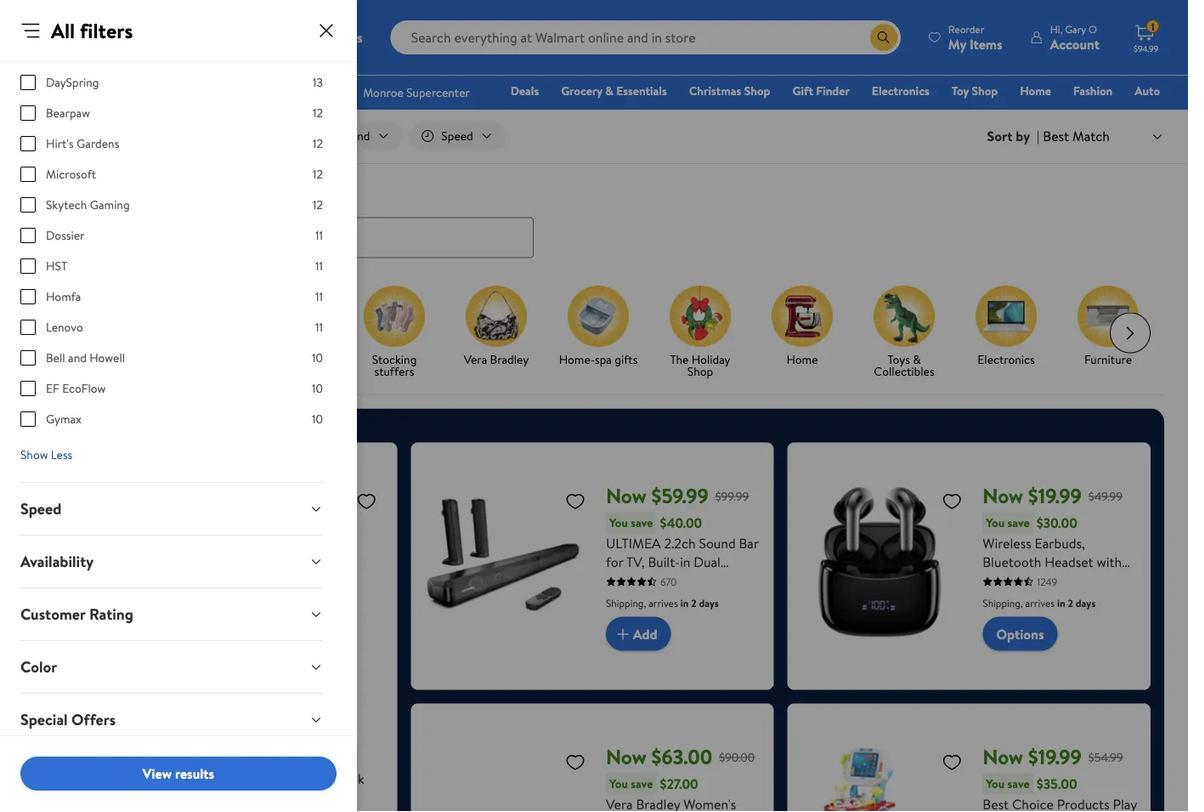 Task type: vqa. For each thing, say whether or not it's contained in the screenshot.
right Not
no



Task type: describe. For each thing, give the bounding box(es) containing it.
you save $35.00
[[987, 775, 1078, 793]]

the
[[670, 351, 689, 367]]

$40.00
[[660, 514, 703, 532]]

collectibles
[[874, 363, 935, 379]]

options
[[997, 625, 1045, 643]]

12 for bearpaw
[[313, 105, 323, 121]]

rating
[[89, 604, 133, 625]]

2 inside you save $40.00 ultimea 2.2ch sound bar for tv, built-in dual subwoofer, 2 in 1 separable bluetooth 5.3 soundbar , bassmax adjustable tv surround sound bar, hdmi- arc/optical/aux home theater speakers, wall mount
[[676, 571, 683, 590]]

bluetooth inside you save $30.00 wireless earbuds, bluetooth headset with microphone touch control , ipx7 waterproof, high-fidelity stereo earphones for sports and work， compatible with iphone 13 pro max xs xr samsung android
[[983, 552, 1042, 571]]

1 horizontal spatial flash
[[274, 351, 301, 367]]

home inside you save $40.00 ultimea 2.2ch sound bar for tv, built-in dual subwoofer, 2 in 1 separable bluetooth 5.3 soundbar , bassmax adjustable tv surround sound bar, hdmi- arc/optical/aux home theater speakers, wall mount
[[713, 665, 749, 683]]

shop inside christmas shop link
[[745, 82, 771, 99]]

2 for now $59.99
[[691, 596, 697, 610]]

by
[[1016, 127, 1031, 145]]

registry
[[965, 106, 1008, 123]]

flash deals end in
[[424, 47, 582, 75]]

walmart image
[[27, 24, 138, 51]]

show
[[20, 446, 48, 463]]

android
[[1039, 702, 1086, 721]]

built-
[[648, 552, 680, 571]]

cleaner
[[266, 788, 312, 807]]

soundbar
[[606, 608, 662, 627]]

in right 670 in the right of the page
[[686, 571, 697, 590]]

sort and filter section element
[[0, 109, 1189, 163]]

auto registry
[[965, 82, 1161, 123]]

$35.00
[[1037, 775, 1078, 793]]

add to favorites list, wireless earbuds, bluetooth headset with microphone touch control , ipx7 waterproof, high-fidelity stereo earphones for sports and work，compatible with iphone 13 pro max xs xr samsung android image
[[942, 490, 963, 512]]

arrives for $19.99
[[1026, 596, 1055, 610]]

vera bradley link
[[452, 285, 541, 369]]

results
[[175, 764, 214, 783]]

stocking stuffers
[[372, 351, 417, 379]]

now for now $19.99 $54.99
[[983, 743, 1024, 771]]

now $19.99 $54.99
[[983, 743, 1124, 771]]

toy shop
[[952, 82, 998, 99]]

shipping, arrives in 2 days for $59.99
[[606, 596, 719, 610]]

search image
[[34, 231, 48, 245]]

hirt's
[[46, 135, 74, 152]]

save for $40.00
[[631, 515, 653, 531]]

in left dual
[[680, 552, 691, 571]]

Walmart Site-Wide search field
[[391, 20, 901, 54]]

, inside you save $40.00 ultimea 2.2ch sound bar for tv, built-in dual subwoofer, 2 in 1 separable bluetooth 5.3 soundbar , bassmax adjustable tv surround sound bar, hdmi- arc/optical/aux home theater speakers, wall mount
[[665, 608, 668, 627]]

days for now $19.99
[[1076, 596, 1096, 610]]

vera
[[464, 351, 487, 367]]

shop all image
[[58, 285, 119, 347]]

2 horizontal spatial home
[[1021, 82, 1052, 99]]

0 horizontal spatial electronics
[[872, 82, 930, 99]]

1 horizontal spatial with
[[1097, 552, 1122, 571]]

$19.99 for now $19.99 $54.99
[[1029, 743, 1082, 771]]

sort by |
[[988, 127, 1040, 145]]

1249
[[1038, 574, 1058, 589]]

& for grocery
[[606, 82, 614, 99]]

grocery & essentials
[[561, 82, 667, 99]]

sec
[[726, 69, 740, 84]]

gymax
[[46, 411, 81, 427]]

next slide for chipmodulewithimages list image
[[1110, 313, 1151, 353]]

separable
[[606, 590, 664, 608]]

pro
[[998, 683, 1019, 702]]

grocery & essentials link
[[554, 82, 675, 100]]

customer rating button
[[7, 588, 337, 640]]

for inside prettycare cordless stick vacuum cleaner lightweight for carp
[[288, 807, 306, 811]]

add to favorites list, ultimea 2.2ch sound bar for tv, built-in dual subwoofer, 2 in 1 separable bluetooth 5.3 soundbar , bassmax adjustable tv surround sound bar, hdmi-arc/optical/aux home theater speakers, wall mount image
[[565, 490, 586, 512]]

gifts
[[615, 351, 638, 367]]

high-
[[1058, 608, 1091, 627]]

12 for hirt's gardens
[[313, 135, 323, 152]]

bell and howell
[[46, 349, 125, 366]]

0 vertical spatial sound
[[699, 534, 736, 552]]

deals inside "top flash deals" link
[[304, 351, 332, 367]]

you for $40.00
[[610, 515, 628, 531]]

homfa
[[46, 288, 81, 305]]

essentials
[[617, 82, 667, 99]]

finder
[[817, 82, 850, 99]]

shipping, for now $19.99
[[983, 596, 1023, 610]]

vera bradley
[[464, 351, 529, 367]]

home image
[[772, 285, 833, 347]]

surround
[[690, 627, 744, 646]]

you save $40.00 ultimea 2.2ch sound bar for tv, built-in dual subwoofer, 2 in 1 separable bluetooth 5.3 soundbar , bassmax adjustable tv surround sound bar, hdmi- arc/optical/aux home theater speakers, wall mount
[[606, 514, 759, 721]]

touch
[[1057, 571, 1092, 590]]

dossier
[[46, 227, 85, 244]]

arc/optical/aux
[[606, 665, 709, 683]]

10 for bell and howell
[[312, 349, 323, 366]]

now $19.99 $49.99
[[983, 482, 1123, 510]]

: for hours
[[672, 44, 675, 63]]

670
[[661, 574, 677, 589]]

sports
[[983, 646, 1021, 665]]

vacuum
[[216, 788, 263, 807]]

subwoofer,
[[606, 571, 672, 590]]

all filters button
[[20, 122, 118, 150]]

2.2ch
[[665, 534, 696, 552]]

christmas shop link
[[682, 82, 778, 100]]

now $89.99
[[48, 767, 203, 810]]

tv,
[[627, 552, 645, 571]]

gift finder link
[[785, 82, 858, 100]]

deals down end
[[511, 82, 539, 99]]

xr
[[1068, 683, 1085, 702]]

deals
[[97, 351, 123, 367]]

hours
[[643, 69, 668, 84]]

filters inside button
[[69, 128, 99, 144]]

Flash Deals search field
[[0, 183, 1189, 258]]

stocking stuffers link
[[350, 285, 439, 381]]

you save $30.00 wireless earbuds, bluetooth headset with microphone touch control , ipx7 waterproof, high-fidelity stereo earphones for sports and work， compatible with iphone 13 pro max xs xr samsung android
[[983, 514, 1134, 721]]

close panel image
[[316, 20, 337, 41]]

speed button
[[7, 483, 337, 535]]

bluetooth inside you save $40.00 ultimea 2.2ch sound bar for tv, built-in dual subwoofer, 2 in 1 separable bluetooth 5.3 soundbar , bassmax adjustable tv surround sound bar, hdmi- arc/optical/aux home theater speakers, wall mount
[[667, 590, 726, 608]]

bearpaw
[[46, 105, 90, 121]]

flash for flash deals end in
[[424, 47, 470, 75]]

gift
[[793, 82, 814, 99]]

in down 1249
[[1058, 596, 1066, 610]]

ultimea
[[606, 534, 661, 552]]

availability button
[[7, 536, 337, 588]]

microphone
[[983, 571, 1054, 590]]

2 for now $19.99
[[1068, 596, 1074, 610]]

bradley
[[490, 351, 529, 367]]

home-
[[559, 351, 595, 367]]

: for min
[[711, 44, 715, 63]]

less
[[51, 446, 73, 463]]

home link for fashion link
[[1013, 82, 1059, 100]]

10 for ef ecoflow
[[312, 380, 323, 397]]

0 vertical spatial 1
[[1152, 19, 1155, 34]]

all filters inside all filters button
[[53, 128, 99, 144]]

bar
[[739, 534, 759, 552]]

hst
[[46, 258, 67, 274]]

save for $30.00
[[1008, 515, 1030, 531]]

46 sec
[[722, 39, 746, 84]]

12 for skytech gaming
[[313, 196, 323, 213]]

all inside dialog
[[51, 16, 75, 45]]

$59.99
[[652, 482, 709, 510]]

lightweight
[[216, 807, 285, 811]]

ef
[[46, 380, 59, 397]]

and inside group
[[68, 349, 87, 366]]

auto
[[1135, 82, 1161, 99]]

min
[[687, 69, 703, 84]]

all
[[83, 351, 94, 367]]

1 vertical spatial electronics link
[[963, 285, 1051, 369]]

all inside button
[[53, 128, 66, 144]]

tv
[[671, 627, 687, 646]]

earbuds,
[[1035, 534, 1086, 552]]



Task type: locate. For each thing, give the bounding box(es) containing it.
flash deals
[[20, 183, 95, 205]]

electronics down electronics 'image'
[[978, 351, 1035, 367]]

and right bell
[[68, 349, 87, 366]]

filters up dayspring
[[80, 16, 133, 45]]

1 up the "$94.99"
[[1152, 19, 1155, 34]]

2 horizontal spatial 2
[[1068, 596, 1074, 610]]

0 vertical spatial flash
[[424, 47, 470, 75]]

stocking stuffers image
[[364, 285, 425, 347]]

0 horizontal spatial 1
[[700, 571, 704, 590]]

flash inside search field
[[20, 183, 55, 205]]

0 vertical spatial bluetooth
[[983, 552, 1042, 571]]

shipping, down 'subwoofer,'
[[606, 596, 646, 610]]

1 vertical spatial flash
[[20, 183, 55, 205]]

& for toys
[[913, 351, 921, 367]]

xs
[[1050, 683, 1065, 702]]

save up 'wireless'
[[1008, 515, 1030, 531]]

0 vertical spatial home
[[1021, 82, 1052, 99]]

timer containing 03
[[14, 31, 1175, 95]]

4 12 from the top
[[313, 196, 323, 213]]

you for $30.00
[[987, 515, 1005, 531]]

Search search field
[[391, 20, 901, 54]]

0 horizontal spatial flash
[[20, 183, 55, 205]]

0 vertical spatial electronics
[[872, 82, 930, 99]]

home-spa gifts
[[559, 351, 638, 367]]

46
[[722, 39, 746, 68]]

hirt's gardens
[[46, 135, 119, 152]]

work，
[[1049, 646, 1094, 665]]

0 vertical spatial electronics link
[[865, 82, 938, 100]]

shipping, arrives in 2 days down 1249
[[983, 596, 1096, 610]]

electronics image
[[976, 285, 1037, 347]]

with left iphone
[[1055, 665, 1080, 683]]

1 horizontal spatial home link
[[1013, 82, 1059, 100]]

13 inside you save $30.00 wireless earbuds, bluetooth headset with microphone touch control , ipx7 waterproof, high-fidelity stereo earphones for sports and work， compatible with iphone 13 pro max xs xr samsung android
[[983, 683, 995, 702]]

1 vertical spatial all
[[53, 128, 66, 144]]

flash inside timer
[[424, 47, 470, 75]]

prettycare cordless stick vacuum cleaner lightweight for carp
[[216, 769, 365, 811]]

in up tv
[[681, 596, 689, 610]]

now $19.99 group
[[802, 456, 1138, 721], [802, 717, 1138, 811]]

5.3
[[729, 590, 746, 608]]

for inside you save $30.00 wireless earbuds, bluetooth headset with microphone touch control , ipx7 waterproof, high-fidelity stereo earphones for sports and work， compatible with iphone 13 pro max xs xr samsung android
[[1091, 627, 1108, 646]]

deals up the "deals" link
[[475, 47, 524, 75]]

for
[[606, 552, 624, 571], [1091, 627, 1108, 646], [288, 807, 306, 811]]

skytech gaming
[[46, 196, 130, 213]]

1 horizontal spatial bluetooth
[[983, 552, 1042, 571]]

save inside you save $27.00
[[631, 776, 653, 792]]

hdmi-
[[672, 646, 713, 665]]

0 horizontal spatial sound
[[606, 646, 643, 665]]

and inside you save $30.00 wireless earbuds, bluetooth headset with microphone touch control , ipx7 waterproof, high-fidelity stereo earphones for sports and work， compatible with iphone 13 pro max xs xr samsung android
[[1025, 646, 1046, 665]]

1 vertical spatial and
[[1025, 646, 1046, 665]]

now up you save $35.00
[[983, 743, 1024, 771]]

13 inside brand group
[[313, 74, 323, 91]]

you inside you save $35.00
[[987, 776, 1005, 792]]

toys
[[888, 351, 911, 367]]

filters
[[80, 16, 133, 45], [69, 128, 99, 144]]

3 11 from the top
[[315, 288, 323, 305]]

flash deals image
[[24, 0, 1165, 4]]

now down "special offers"
[[48, 767, 109, 810]]

12 for microsoft
[[313, 166, 323, 182]]

2 : from the left
[[672, 44, 675, 63]]

1 now $19.99 group from the top
[[802, 456, 1138, 721]]

add to cart image
[[613, 624, 633, 644]]

& right toys
[[913, 351, 921, 367]]

shop inside toy shop link
[[972, 82, 998, 99]]

you up 'wireless'
[[987, 515, 1005, 531]]

2 horizontal spatial days
[[1076, 596, 1096, 610]]

add to favorites list, best choice products play doctor kit for kids, pretend medical station set with carrying case, mobile cart - blue image
[[942, 751, 963, 773]]

customer
[[20, 604, 86, 625]]

1 vertical spatial &
[[913, 351, 921, 367]]

toy shop link
[[944, 82, 1006, 100]]

bluetooth up control
[[983, 552, 1042, 571]]

shop inside the holiday shop
[[688, 363, 714, 379]]

home
[[1021, 82, 1052, 99], [787, 351, 818, 367], [713, 665, 749, 683]]

you save $27.00
[[610, 775, 699, 793]]

sound left bar
[[699, 534, 736, 552]]

3 12 from the top
[[313, 166, 323, 182]]

for up iphone
[[1091, 627, 1108, 646]]

toys & collectibles image
[[874, 285, 935, 347]]

filters inside dialog
[[80, 16, 133, 45]]

ef ecoflow
[[46, 380, 106, 397]]

1 arrives from the left
[[649, 596, 678, 610]]

now up you save $27.00
[[606, 743, 647, 771]]

speed
[[20, 498, 62, 520]]

1 horizontal spatial for
[[606, 552, 624, 571]]

1 11 from the top
[[315, 227, 323, 244]]

you for $35.00
[[987, 776, 1005, 792]]

show less
[[20, 446, 73, 463]]

, left tv
[[665, 608, 668, 627]]

11 for dossier
[[315, 227, 323, 244]]

10
[[644, 39, 663, 68], [684, 39, 703, 68], [312, 349, 323, 366], [312, 380, 323, 397], [312, 411, 323, 427]]

1 vertical spatial 1
[[700, 571, 704, 590]]

electronics left the toy
[[872, 82, 930, 99]]

2 $19.99 from the top
[[1029, 743, 1082, 771]]

view results button
[[20, 757, 337, 791]]

0 vertical spatial 13
[[313, 74, 323, 91]]

0 horizontal spatial shipping, arrives in 2 days
[[606, 596, 719, 610]]

2 horizontal spatial flash
[[424, 47, 470, 75]]

save for $35.00
[[1008, 776, 1030, 792]]

2 now $19.99 group from the top
[[802, 717, 1138, 811]]

now for now $59.99 $99.99
[[606, 482, 647, 510]]

in inside timer
[[566, 47, 582, 75]]

days for now $59.99
[[699, 596, 719, 610]]

add button
[[606, 617, 671, 651]]

all filters up dayspring
[[51, 16, 133, 45]]

you up ultimea
[[610, 515, 628, 531]]

$63.00
[[652, 743, 713, 771]]

timer
[[14, 31, 1175, 95]]

add
[[633, 624, 658, 643]]

home up one
[[1021, 82, 1052, 99]]

0 horizontal spatial ,
[[665, 608, 668, 627]]

$89.99
[[116, 767, 203, 810]]

end
[[529, 47, 561, 75]]

all
[[51, 16, 75, 45], [53, 128, 66, 144]]

0 horizontal spatial home link
[[758, 285, 847, 369]]

for inside you save $40.00 ultimea 2.2ch sound bar for tv, built-in dual subwoofer, 2 in 1 separable bluetooth 5.3 soundbar , bassmax adjustable tv surround sound bar, hdmi- arc/optical/aux home theater speakers, wall mount
[[606, 552, 624, 571]]

and
[[68, 349, 87, 366], [1025, 646, 1046, 665]]

: inside 03 : days
[[632, 44, 636, 63]]

save left $27.00
[[631, 776, 653, 792]]

arrives inside the now $19.99 group
[[1026, 596, 1055, 610]]

deals down "microsoft"
[[59, 183, 95, 205]]

0 horizontal spatial electronics link
[[865, 82, 938, 100]]

days down 03
[[606, 69, 626, 84]]

10 for gymax
[[312, 411, 323, 427]]

save for $27.00
[[631, 776, 653, 792]]

you left $27.00
[[610, 776, 628, 792]]

1 shipping, from the left
[[606, 596, 646, 610]]

1 vertical spatial home link
[[758, 285, 847, 369]]

waterproof,
[[983, 608, 1054, 627]]

, inside you save $30.00 wireless earbuds, bluetooth headset with microphone touch control , ipx7 waterproof, high-fidelity stereo earphones for sports and work， compatible with iphone 13 pro max xs xr samsung android
[[1032, 590, 1035, 608]]

now $89.99 group
[[48, 456, 384, 811]]

furniture image
[[1078, 285, 1139, 347]]

, left ipx7
[[1032, 590, 1035, 608]]

deals link
[[503, 82, 547, 100]]

$19.99 for now $19.99 $49.99
[[1029, 482, 1082, 510]]

& inside grocery & essentials link
[[606, 82, 614, 99]]

now for now $89.99
[[48, 767, 109, 810]]

brand group
[[20, 0, 323, 441]]

gaming
[[90, 196, 130, 213]]

0 vertical spatial &
[[606, 82, 614, 99]]

arrives down 1249
[[1026, 596, 1055, 610]]

top
[[253, 351, 272, 367]]

in right end
[[566, 47, 582, 75]]

vera bradley image
[[466, 285, 527, 347]]

2 shipping, from the left
[[983, 596, 1023, 610]]

deals inside timer
[[475, 47, 524, 75]]

flash for flash deals
[[20, 183, 55, 205]]

days down touch
[[1076, 596, 1096, 610]]

shop inside shop all deals 'link'
[[54, 351, 80, 367]]

11 for homfa
[[315, 288, 323, 305]]

2 vertical spatial for
[[288, 807, 306, 811]]

None checkbox
[[20, 105, 36, 121], [20, 136, 36, 151], [20, 258, 36, 274], [20, 350, 36, 366], [20, 412, 36, 427], [20, 105, 36, 121], [20, 136, 36, 151], [20, 258, 36, 274], [20, 350, 36, 366], [20, 412, 36, 427]]

deals down top flash deals image
[[304, 351, 332, 367]]

$27.00
[[660, 775, 699, 793]]

days inside 03 : days
[[606, 69, 626, 84]]

compatible
[[983, 665, 1052, 683]]

11 for lenovo
[[315, 319, 323, 335]]

and down options
[[1025, 646, 1046, 665]]

now up 'wireless'
[[983, 482, 1024, 510]]

bell
[[46, 349, 65, 366]]

view results
[[143, 764, 214, 783]]

you for $27.00
[[610, 776, 628, 792]]

1 vertical spatial 13
[[983, 683, 995, 702]]

the holiday shop image
[[670, 285, 731, 347]]

now up ultimea
[[606, 482, 647, 510]]

special
[[20, 709, 68, 730]]

0 vertical spatial filters
[[80, 16, 133, 45]]

electronics
[[872, 82, 930, 99], [978, 351, 1035, 367]]

1 horizontal spatial electronics link
[[963, 285, 1051, 369]]

holiday
[[692, 351, 731, 367]]

2 11 from the top
[[315, 258, 323, 274]]

save left $35.00
[[1008, 776, 1030, 792]]

2 left dual
[[676, 571, 683, 590]]

3 : from the left
[[711, 44, 715, 63]]

add to favorites list, vera bradley women's performance twill triple compartment crossbody bag immersed blooms image
[[565, 751, 586, 773]]

color
[[20, 656, 57, 678]]

1 vertical spatial with
[[1055, 665, 1080, 683]]

4 11 from the top
[[315, 319, 323, 335]]

1 horizontal spatial 1
[[1152, 19, 1155, 34]]

0 horizontal spatial &
[[606, 82, 614, 99]]

arrives
[[649, 596, 678, 610], [1026, 596, 1055, 610]]

with right touch
[[1097, 552, 1122, 571]]

samsung
[[983, 702, 1036, 721]]

& inside toys & collectibles
[[913, 351, 921, 367]]

shipping, down microphone
[[983, 596, 1023, 610]]

1 horizontal spatial &
[[913, 351, 921, 367]]

2 shipping, arrives in 2 days from the left
[[983, 596, 1096, 610]]

top flash deals
[[253, 351, 332, 367]]

shipping, for now $59.99
[[606, 596, 646, 610]]

you inside you save $27.00
[[610, 776, 628, 792]]

0 horizontal spatial :
[[632, 44, 636, 63]]

1 horizontal spatial arrives
[[1026, 596, 1055, 610]]

show less button
[[7, 441, 86, 469]]

0 vertical spatial $19.99
[[1029, 482, 1082, 510]]

now for now $19.99 $49.99
[[983, 482, 1024, 510]]

0 vertical spatial for
[[606, 552, 624, 571]]

1 : from the left
[[632, 44, 636, 63]]

add to favorites list, prettycare cordless stick vacuum cleaner lightweight for carpet floor pet hair w200 image
[[357, 490, 377, 512]]

0 horizontal spatial and
[[68, 349, 87, 366]]

shop up registry
[[972, 82, 998, 99]]

1 $19.99 from the top
[[1029, 482, 1082, 510]]

1 horizontal spatial days
[[699, 596, 719, 610]]

walmart+ link
[[1102, 105, 1168, 124]]

furniture link
[[1065, 285, 1153, 369]]

2 horizontal spatial :
[[711, 44, 715, 63]]

home-spa gifts image
[[568, 285, 629, 347]]

$19.99 up $35.00
[[1029, 743, 1082, 771]]

0 horizontal spatial home
[[713, 665, 749, 683]]

you inside you save $40.00 ultimea 2.2ch sound bar for tv, built-in dual subwoofer, 2 in 1 separable bluetooth 5.3 soundbar , bassmax adjustable tv surround sound bar, hdmi- arc/optical/aux home theater speakers, wall mount
[[610, 515, 628, 531]]

1 horizontal spatial 13
[[983, 683, 995, 702]]

1 vertical spatial filters
[[69, 128, 99, 144]]

all down bearpaw
[[53, 128, 66, 144]]

shop down the holiday shop image
[[688, 363, 714, 379]]

1 horizontal spatial shipping, arrives in 2 days
[[983, 596, 1096, 610]]

1 12 from the top
[[313, 105, 323, 121]]

2 up surround
[[691, 596, 697, 610]]

0 vertical spatial home link
[[1013, 82, 1059, 100]]

for left tv,
[[606, 552, 624, 571]]

walmart+
[[1110, 106, 1161, 123]]

ecoflow
[[62, 380, 106, 397]]

1 vertical spatial $19.99
[[1029, 743, 1082, 771]]

offers
[[71, 709, 116, 730]]

toys & collectibles
[[874, 351, 935, 379]]

03 : days
[[602, 39, 636, 84]]

$19.99 up $30.00
[[1029, 482, 1082, 510]]

save inside you save $40.00 ultimea 2.2ch sound bar for tv, built-in dual subwoofer, 2 in 1 separable bluetooth 5.3 soundbar , bassmax adjustable tv surround sound bar, hdmi- arc/optical/aux home theater speakers, wall mount
[[631, 515, 653, 531]]

top flash deals link
[[248, 285, 337, 369]]

save
[[631, 515, 653, 531], [1008, 515, 1030, 531], [631, 776, 653, 792], [1008, 776, 1030, 792]]

$30.00
[[1037, 514, 1078, 532]]

0 horizontal spatial bluetooth
[[667, 590, 726, 608]]

$94.99
[[1134, 43, 1159, 54]]

1 vertical spatial bluetooth
[[667, 590, 726, 608]]

flash
[[424, 47, 470, 75], [20, 183, 55, 205], [274, 351, 301, 367]]

speakers,
[[655, 683, 710, 702]]

save inside you save $30.00 wireless earbuds, bluetooth headset with microphone touch control , ipx7 waterproof, high-fidelity stereo earphones for sports and work， compatible with iphone 13 pro max xs xr samsung android
[[1008, 515, 1030, 531]]

gardens
[[77, 135, 119, 152]]

1 vertical spatial sound
[[606, 646, 643, 665]]

flash deals end in 3 days 10 hours 10 minutes 46 seconds element
[[424, 47, 582, 75]]

days left the 5.3
[[699, 596, 719, 610]]

bluetooth
[[983, 552, 1042, 571], [667, 590, 726, 608]]

13 down close panel icon
[[313, 74, 323, 91]]

0 horizontal spatial days
[[606, 69, 626, 84]]

13 left pro
[[983, 683, 995, 702]]

home down home image
[[787, 351, 818, 367]]

home down surround
[[713, 665, 749, 683]]

1 vertical spatial for
[[1091, 627, 1108, 646]]

0 vertical spatial and
[[68, 349, 87, 366]]

1 shipping, arrives in 2 days from the left
[[606, 596, 719, 610]]

all filters inside all filters dialog
[[51, 16, 133, 45]]

1 vertical spatial home
[[787, 351, 818, 367]]

1 horizontal spatial ,
[[1032, 590, 1035, 608]]

0 horizontal spatial for
[[288, 807, 306, 811]]

1 horizontal spatial 2
[[691, 596, 697, 610]]

0 horizontal spatial 13
[[313, 74, 323, 91]]

arrives down 670 in the right of the page
[[649, 596, 678, 610]]

1 horizontal spatial shipping,
[[983, 596, 1023, 610]]

auto link
[[1128, 82, 1168, 100]]

save inside you save $35.00
[[1008, 776, 1030, 792]]

$49.99
[[1089, 488, 1123, 505]]

shop all deals link
[[44, 285, 133, 369]]

theater
[[606, 683, 651, 702]]

1 horizontal spatial sound
[[699, 534, 736, 552]]

shop right sec
[[745, 82, 771, 99]]

1
[[1152, 19, 1155, 34], [700, 571, 704, 590]]

&
[[606, 82, 614, 99], [913, 351, 921, 367]]

0 horizontal spatial with
[[1055, 665, 1080, 683]]

0 vertical spatial all
[[51, 16, 75, 45]]

all filters down bearpaw
[[53, 128, 99, 144]]

2 horizontal spatial for
[[1091, 627, 1108, 646]]

for down cordless
[[288, 807, 306, 811]]

microsoft
[[46, 166, 96, 182]]

0 horizontal spatial arrives
[[649, 596, 678, 610]]

now $59.99 $99.99
[[606, 482, 749, 510]]

:
[[632, 44, 636, 63], [672, 44, 675, 63], [711, 44, 715, 63]]

11 for hst
[[315, 258, 323, 274]]

shipping, arrives in 2 days
[[606, 596, 719, 610], [983, 596, 1096, 610]]

2 vertical spatial flash
[[274, 351, 301, 367]]

bluetooth down 670 in the right of the page
[[667, 590, 726, 608]]

cordless
[[281, 769, 333, 788]]

top flash deals image
[[262, 285, 323, 347]]

now for now $63.00 $90.00
[[606, 743, 647, 771]]

2 right ipx7
[[1068, 596, 1074, 610]]

grocery
[[561, 82, 603, 99]]

save up ultimea
[[631, 515, 653, 531]]

one
[[1030, 106, 1056, 123]]

registry link
[[957, 105, 1016, 124]]

1 vertical spatial all filters
[[53, 128, 99, 144]]

in
[[566, 47, 582, 75], [680, 552, 691, 571], [686, 571, 697, 590], [681, 596, 689, 610], [1058, 596, 1066, 610]]

sound
[[699, 534, 736, 552], [606, 646, 643, 665]]

1 horizontal spatial home
[[787, 351, 818, 367]]

fidelity
[[1091, 608, 1134, 627]]

1 vertical spatial electronics
[[978, 351, 1035, 367]]

1 inside you save $40.00 ultimea 2.2ch sound bar for tv, built-in dual subwoofer, 2 in 1 separable bluetooth 5.3 soundbar , bassmax adjustable tv surround sound bar, hdmi- arc/optical/aux home theater speakers, wall mount
[[700, 571, 704, 590]]

0 horizontal spatial shipping,
[[606, 596, 646, 610]]

shipping, arrives in 2 days down 670 in the right of the page
[[606, 596, 719, 610]]

|
[[1037, 127, 1040, 145]]

deals inside flash deals search field
[[59, 183, 95, 205]]

& right grocery
[[606, 82, 614, 99]]

filters down bearpaw
[[69, 128, 99, 144]]

home link for toys & collectibles link
[[758, 285, 847, 369]]

special offers
[[20, 709, 116, 730]]

arrives for $59.99
[[649, 596, 678, 610]]

you inside you save $30.00 wireless earbuds, bluetooth headset with microphone touch control , ipx7 waterproof, high-fidelity stereo earphones for sports and work， compatible with iphone 13 pro max xs xr samsung android
[[987, 515, 1005, 531]]

shipping, arrives in 2 days for $19.99
[[983, 596, 1096, 610]]

0 vertical spatial with
[[1097, 552, 1122, 571]]

2 vertical spatial home
[[713, 665, 749, 683]]

0 vertical spatial all filters
[[51, 16, 133, 45]]

you left $35.00
[[987, 776, 1005, 792]]

1 horizontal spatial :
[[672, 44, 675, 63]]

sound down add to cart image
[[606, 646, 643, 665]]

1 horizontal spatial electronics
[[978, 351, 1035, 367]]

all up dayspring
[[51, 16, 75, 45]]

all filters dialog
[[0, 0, 357, 811]]

0 horizontal spatial 2
[[676, 571, 683, 590]]

2 arrives from the left
[[1026, 596, 1055, 610]]

1 right 670 in the right of the page
[[700, 571, 704, 590]]

christmas shop
[[689, 82, 771, 99]]

now $63.00 group
[[425, 717, 761, 811]]

1 horizontal spatial and
[[1025, 646, 1046, 665]]

availability
[[20, 551, 94, 572]]

Search in Flash Deals search field
[[20, 217, 534, 258]]

shop left all on the top of the page
[[54, 351, 80, 367]]

customer rating
[[20, 604, 133, 625]]

now
[[606, 482, 647, 510], [983, 482, 1024, 510], [606, 743, 647, 771], [983, 743, 1024, 771], [48, 767, 109, 810]]

2 12 from the top
[[313, 135, 323, 152]]

None checkbox
[[20, 75, 36, 90], [20, 167, 36, 182], [20, 197, 36, 213], [20, 228, 36, 243], [20, 289, 36, 304], [20, 320, 36, 335], [20, 381, 36, 396], [20, 75, 36, 90], [20, 167, 36, 182], [20, 197, 36, 213], [20, 228, 36, 243], [20, 289, 36, 304], [20, 320, 36, 335], [20, 381, 36, 396]]

electronics link
[[865, 82, 938, 100], [963, 285, 1051, 369]]



